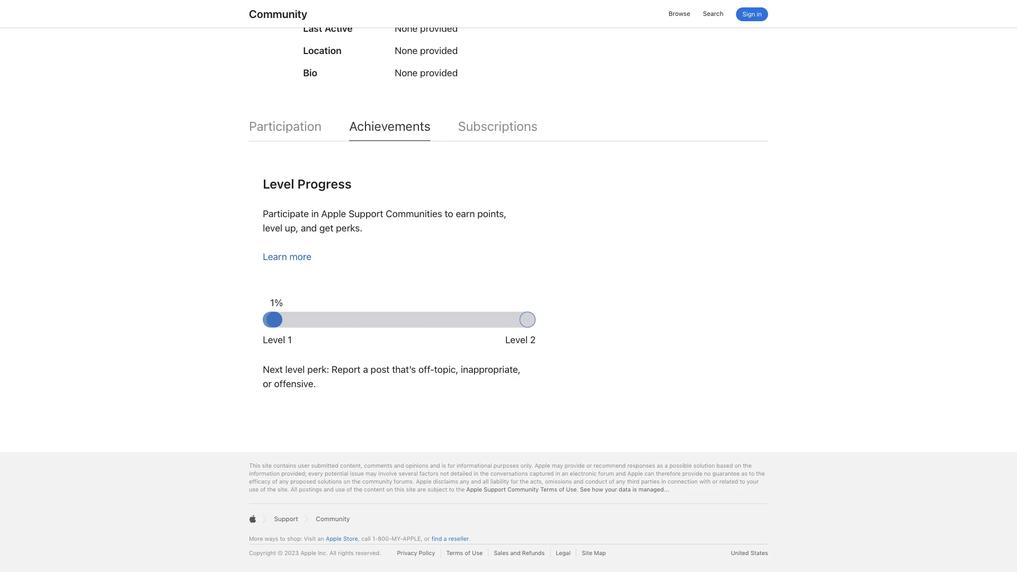 Task type: describe. For each thing, give the bounding box(es) containing it.
site map link
[[582, 549, 606, 557]]

reserved.
[[355, 549, 381, 556]]

perk:
[[307, 364, 329, 375]]

your inside this site contains user submitted content, comments and opinions and is for informational purposes                     only. apple may provide or recommend responses as a possible solution based on the information                     provided; every potential issue may involve several factors not detailed in the conversations                     captured in an electronic forum and apple can therefore provide no guarantee as to the efficacy of                     any proposed solutions on the community forums. apple disclaims any and all liability for the acts,                     omissions and conduct of any third parties in connection with or related to your use of the site.                     all postings and use of the content on this site are subject to the
[[747, 478, 759, 485]]

a inside this site contains user submitted content, comments and opinions and is for informational purposes                     only. apple may provide or recommend responses as a possible solution based on the information                     provided; every potential issue may involve several factors not detailed in the conversations                     captured in an electronic forum and apple can therefore provide no guarantee as to the efficacy of                     any proposed solutions on the community forums. apple disclaims any and all liability for the acts,                     omissions and conduct of any third parties in connection with or related to your use of the site.                     all postings and use of the content on this site are subject to the
[[665, 462, 668, 469]]

terms of use
[[446, 549, 483, 556]]

proposed
[[290, 478, 316, 485]]

parties
[[641, 478, 660, 485]]

content
[[364, 486, 385, 493]]

0 horizontal spatial your
[[605, 486, 617, 493]]

apple left store
[[326, 535, 342, 542]]

site
[[582, 549, 592, 556]]

support inside breadcrumbs navigation
[[274, 515, 298, 523]]

more ways to shop: visit an apple store , call                     1-800-my-apple, or find a reseller .
[[249, 535, 471, 542]]

more
[[249, 535, 263, 542]]

none provided for last active
[[395, 22, 458, 34]]

none for location
[[395, 45, 418, 56]]

1 use from the left
[[249, 486, 259, 493]]

legal link
[[556, 549, 577, 557]]

learn more link
[[263, 251, 311, 262]]

communities
[[386, 208, 442, 220]]

level progress
[[263, 176, 351, 192]]

1 vertical spatial as
[[741, 470, 748, 477]]

level for level 2
[[505, 334, 528, 345]]

in up omissions
[[555, 470, 560, 477]]

participation
[[249, 119, 322, 134]]

responses
[[627, 462, 655, 469]]

electronic
[[570, 470, 597, 477]]

united
[[731, 549, 749, 556]]

1 horizontal spatial may
[[552, 462, 563, 469]]

how
[[592, 486, 603, 493]]

1 vertical spatial an
[[318, 535, 324, 542]]

that's
[[392, 364, 416, 375]]

level 2
[[505, 334, 536, 345]]

1 vertical spatial site
[[406, 486, 416, 493]]

my-
[[392, 535, 403, 542]]

purposes
[[494, 462, 519, 469]]

guarantee
[[713, 470, 740, 477]]

see how your data is managed... link
[[580, 486, 669, 493]]

0 horizontal spatial provide
[[565, 462, 585, 469]]

all
[[483, 478, 489, 485]]

sign in link
[[736, 7, 768, 21]]

or inside next level perk: report a post that's off-topic, inappropriate, or offensive.
[[263, 378, 272, 389]]

opinions
[[406, 462, 428, 469]]

support link
[[274, 515, 298, 523]]

and up factors
[[430, 462, 440, 469]]

involve
[[378, 470, 397, 477]]

sign
[[743, 10, 755, 18]]

policy
[[419, 549, 435, 556]]

contains
[[273, 462, 296, 469]]

see
[[580, 486, 590, 493]]

third
[[627, 478, 640, 485]]

of down efficacy at bottom
[[260, 486, 266, 493]]

learn
[[263, 251, 287, 262]]

shop:
[[287, 535, 302, 542]]

bio
[[303, 67, 317, 79]]

report
[[332, 364, 361, 375]]

sales
[[494, 549, 509, 556]]

acts,
[[530, 478, 543, 485]]

and left all
[[471, 478, 481, 485]]

level inside next level perk: report a post that's off-topic, inappropriate, or offensive.
[[285, 364, 305, 375]]

0 horizontal spatial community link
[[249, 7, 307, 20]]

therefore
[[656, 470, 681, 477]]

and inside participate in apple support communities to earn points, level up, and get perks.
[[301, 222, 317, 234]]

get
[[319, 222, 333, 234]]

to right related
[[740, 478, 745, 485]]

forum
[[598, 470, 614, 477]]

postings
[[299, 486, 322, 493]]

and up the several
[[394, 462, 404, 469]]

site map
[[582, 549, 606, 556]]

2 horizontal spatial support
[[484, 486, 506, 493]]

search
[[703, 10, 723, 17]]

and right sales
[[510, 549, 521, 556]]

0 horizontal spatial site
[[262, 462, 272, 469]]

community
[[362, 478, 392, 485]]

1
[[288, 334, 292, 345]]

of down omissions
[[559, 486, 564, 493]]

is inside this site contains user submitted content, comments and opinions and is for informational purposes                     only. apple may provide or recommend responses as a possible solution based on the information                     provided; every potential issue may involve several factors not detailed in the conversations                     captured in an electronic forum and apple can therefore provide no guarantee as to the efficacy of                     any proposed solutions on the community forums. apple disclaims any and all liability for the acts,                     omissions and conduct of any third parties in connection with or related to your use of the site.                     all postings and use of the content on this site are subject to the
[[442, 462, 446, 469]]

reseller
[[449, 535, 469, 542]]

privacy policy
[[397, 549, 435, 556]]

legal
[[556, 549, 571, 556]]

location
[[303, 45, 342, 56]]

0 vertical spatial for
[[448, 462, 455, 469]]

based
[[717, 462, 733, 469]]

visit
[[304, 535, 316, 542]]

topic,
[[434, 364, 458, 375]]

1 horizontal spatial terms
[[540, 486, 557, 493]]

©
[[278, 549, 283, 556]]

perks.
[[336, 222, 362, 234]]

browse
[[669, 10, 690, 17]]

states
[[751, 549, 768, 556]]

0 horizontal spatial .
[[469, 535, 471, 542]]

an inside this site contains user submitted content, comments and opinions and is for informational purposes                     only. apple may provide or recommend responses as a possible solution based on the information                     provided; every potential issue may involve several factors not detailed in the conversations                     captured in an electronic forum and apple can therefore provide no guarantee as to the efficacy of                     any proposed solutions on the community forums. apple disclaims any and all liability for the acts,                     omissions and conduct of any third parties in connection with or related to your use of the site.                     all postings and use of the content on this site are subject to the
[[562, 470, 568, 477]]

none for bio
[[395, 67, 418, 79]]

with
[[699, 478, 711, 485]]

apple store link
[[326, 535, 358, 542]]

connection
[[668, 478, 698, 485]]

user
[[298, 462, 310, 469]]

of down the 'information'
[[272, 478, 278, 485]]

1 vertical spatial on
[[344, 478, 350, 485]]

achievements link
[[349, 119, 430, 142]]

find a reseller link
[[432, 535, 469, 542]]

all inside this site contains user submitted content, comments and opinions and is for informational purposes                     only. apple may provide or recommend responses as a possible solution based on the information                     provided; every potential issue may involve several factors not detailed in the conversations                     captured in an electronic forum and apple can therefore provide no guarantee as to the efficacy of                     any proposed solutions on the community forums. apple disclaims any and all liability for the acts,                     omissions and conduct of any third parties in connection with or related to your use of the site.                     all postings and use of the content on this site are subject to the
[[291, 486, 297, 493]]

can
[[645, 470, 654, 477]]

level for level progress
[[263, 176, 294, 192]]

disclaims
[[433, 478, 458, 485]]

 link
[[249, 514, 256, 524]]

content,
[[340, 462, 362, 469]]

earn
[[456, 208, 475, 220]]

0 vertical spatial on
[[735, 462, 741, 469]]

site.
[[278, 486, 289, 493]]

to right ways
[[280, 535, 285, 542]]

post
[[371, 364, 390, 375]]

0 vertical spatial as
[[657, 462, 663, 469]]

of down issue
[[347, 486, 352, 493]]

0 vertical spatial .
[[577, 486, 578, 493]]

conduct
[[585, 478, 607, 485]]

level 1
[[263, 334, 292, 345]]

managed...
[[639, 486, 669, 493]]

sign in
[[743, 10, 762, 18]]

provided for last active
[[420, 22, 458, 34]]

participate in apple support communities to earn points, level up, and get perks.
[[263, 208, 506, 234]]

apple down detailed
[[466, 486, 482, 493]]



Task type: vqa. For each thing, say whether or not it's contained in the screenshot.
Level 10 corresponding to 108,051
no



Task type: locate. For each thing, give the bounding box(es) containing it.
0 horizontal spatial an
[[318, 535, 324, 542]]

level
[[263, 222, 282, 234], [285, 364, 305, 375]]

as up therefore
[[657, 462, 663, 469]]

for up not
[[448, 462, 455, 469]]

use
[[249, 486, 259, 493], [335, 486, 345, 493]]

factors
[[420, 470, 438, 477]]

rights
[[338, 549, 354, 556]]

1 horizontal spatial support
[[349, 208, 383, 220]]

not
[[440, 470, 449, 477]]

0 vertical spatial your
[[747, 478, 759, 485]]

off-
[[418, 364, 434, 375]]

a
[[363, 364, 368, 375], [665, 462, 668, 469], [444, 535, 447, 542]]

achievements
[[349, 119, 430, 134]]

support down liability on the bottom of page
[[484, 486, 506, 493]]

2 vertical spatial provided
[[420, 67, 458, 79]]

0 vertical spatial none
[[395, 22, 418, 34]]

submitted
[[311, 462, 339, 469]]

0 horizontal spatial support
[[274, 515, 298, 523]]

any down detailed
[[460, 478, 469, 485]]

1 horizontal spatial all
[[330, 549, 336, 556]]

1 vertical spatial is
[[633, 486, 637, 493]]

forums.
[[394, 478, 414, 485]]

on right based
[[735, 462, 741, 469]]

on
[[735, 462, 741, 469], [344, 478, 350, 485], [386, 486, 393, 493]]

an up omissions
[[562, 470, 568, 477]]

0 vertical spatial a
[[363, 364, 368, 375]]

1 vertical spatial community
[[508, 486, 539, 493]]

1 vertical spatial provided
[[420, 45, 458, 56]]

2 none from the top
[[395, 45, 418, 56]]

support up shop:
[[274, 515, 298, 523]]

0 vertical spatial site
[[262, 462, 272, 469]]

apple up 'are'
[[416, 478, 432, 485]]

issue
[[350, 470, 364, 477]]

level left "up,"
[[263, 222, 282, 234]]

next
[[263, 364, 283, 375]]

in right sign
[[757, 10, 762, 18]]

1 horizontal spatial provide
[[682, 470, 703, 477]]

of down reseller
[[465, 549, 470, 556]]

main content containing participation
[[237, 0, 780, 442]]

level inside participate in apple support communities to earn points, level up, and get perks.
[[263, 222, 282, 234]]

inc.
[[318, 549, 328, 556]]

2 horizontal spatial community
[[508, 486, 539, 493]]

solution
[[694, 462, 715, 469]]

as right guarantee
[[741, 470, 748, 477]]

0 horizontal spatial on
[[344, 478, 350, 485]]

community up apple store link
[[316, 515, 350, 523]]

informational
[[457, 462, 492, 469]]

0 horizontal spatial community
[[249, 7, 307, 20]]

a up therefore
[[665, 462, 668, 469]]

terms down reseller
[[446, 549, 463, 556]]

1 any from the left
[[279, 478, 289, 485]]

in inside sign in link
[[757, 10, 762, 18]]

none provided
[[395, 22, 458, 34], [395, 45, 458, 56], [395, 67, 458, 79]]

support inside participate in apple support communities to earn points, level up, and get perks.
[[349, 208, 383, 220]]

0 horizontal spatial all
[[291, 486, 297, 493]]

1 horizontal spatial your
[[747, 478, 759, 485]]

1 vertical spatial provide
[[682, 470, 703, 477]]

1%
[[271, 297, 283, 308]]

any
[[279, 478, 289, 485], [460, 478, 469, 485], [616, 478, 625, 485]]

site down forums.
[[406, 486, 416, 493]]

2 provided from the top
[[420, 45, 458, 56]]

none for last active
[[395, 22, 418, 34]]

your
[[747, 478, 759, 485], [605, 486, 617, 493]]

1 vertical spatial none
[[395, 45, 418, 56]]

or left find
[[424, 535, 430, 542]]

learn more
[[263, 251, 311, 262]]

privacy
[[397, 549, 417, 556]]

1 horizontal spatial for
[[511, 478, 518, 485]]

recommend
[[594, 462, 626, 469]]

in right participate
[[311, 208, 319, 220]]

0 vertical spatial provide
[[565, 462, 585, 469]]

2 vertical spatial none
[[395, 67, 418, 79]]

an right visit
[[318, 535, 324, 542]]

store
[[343, 535, 358, 542]]

. up terms of use link
[[469, 535, 471, 542]]

use left sales
[[472, 549, 483, 556]]

1 horizontal spatial is
[[633, 486, 637, 493]]

sales and                         refunds link
[[494, 549, 551, 557]]

community inside breadcrumbs navigation
[[316, 515, 350, 523]]

and down "recommend"
[[616, 470, 626, 477]]

on left this
[[386, 486, 393, 493]]

every
[[308, 470, 323, 477]]

1 horizontal spatial .
[[577, 486, 578, 493]]

use left see
[[566, 486, 577, 493]]

2 vertical spatial community
[[316, 515, 350, 523]]

as
[[657, 462, 663, 469], [741, 470, 748, 477]]

0 horizontal spatial for
[[448, 462, 455, 469]]

0 horizontal spatial use
[[249, 486, 259, 493]]

0 horizontal spatial any
[[279, 478, 289, 485]]

0 vertical spatial provided
[[420, 22, 458, 34]]

2 vertical spatial a
[[444, 535, 447, 542]]

3 provided from the top
[[420, 67, 458, 79]]

1 horizontal spatial a
[[444, 535, 447, 542]]

provided for bio
[[420, 67, 458, 79]]

2 vertical spatial support
[[274, 515, 298, 523]]

a inside next level perk: report a post that's off-topic, inappropriate, or offensive.
[[363, 364, 368, 375]]

provided
[[420, 22, 458, 34], [420, 45, 458, 56], [420, 67, 458, 79]]

your right related
[[747, 478, 759, 485]]

level up offensive.
[[285, 364, 305, 375]]

may up omissions
[[552, 462, 563, 469]]

information
[[249, 470, 280, 477]]

1 horizontal spatial level
[[285, 364, 305, 375]]

1 provided from the top
[[420, 22, 458, 34]]

level left 2
[[505, 334, 528, 345]]

0 vertical spatial terms
[[540, 486, 557, 493]]

2 vertical spatial none provided
[[395, 67, 458, 79]]

and down solutions on the left bottom of the page
[[324, 486, 334, 493]]

is up not
[[442, 462, 446, 469]]

find
[[432, 535, 442, 542]]

community up last
[[249, 7, 307, 20]]

1 horizontal spatial any
[[460, 478, 469, 485]]

comments
[[364, 462, 392, 469]]

is
[[442, 462, 446, 469], [633, 486, 637, 493]]

800-
[[378, 535, 392, 542]]

0 horizontal spatial a
[[363, 364, 368, 375]]

0 vertical spatial all
[[291, 486, 297, 493]]

0 horizontal spatial use
[[472, 549, 483, 556]]

next level perk: report a post that's off-topic, inappropriate, or offensive.
[[263, 364, 521, 389]]

1 vertical spatial use
[[472, 549, 483, 556]]

2
[[530, 334, 536, 345]]

omissions
[[545, 478, 572, 485]]

1 vertical spatial none provided
[[395, 45, 458, 56]]

any up site.
[[279, 478, 289, 485]]

for down the conversations
[[511, 478, 518, 485]]

to
[[445, 208, 453, 220], [749, 470, 755, 477], [740, 478, 745, 485], [449, 486, 454, 493], [280, 535, 285, 542]]

or down next
[[263, 378, 272, 389]]

terms inside terms of use link
[[446, 549, 463, 556]]

refunds
[[522, 549, 545, 556]]

or right with
[[712, 478, 718, 485]]

to inside participate in apple support communities to earn points, level up, and get perks.
[[445, 208, 453, 220]]

apple up captured
[[535, 462, 550, 469]]

to right guarantee
[[749, 470, 755, 477]]

2 use from the left
[[335, 486, 345, 493]]

any up see how your data is managed... link
[[616, 478, 625, 485]]

0 vertical spatial level
[[263, 222, 282, 234]]

0 horizontal spatial terms
[[446, 549, 463, 556]]

use down efficacy at bottom
[[249, 486, 259, 493]]

several
[[399, 470, 418, 477]]

subscriptions
[[458, 119, 538, 134]]

apple,
[[403, 535, 423, 542]]

.
[[577, 486, 578, 493], [469, 535, 471, 542]]

terms of use link
[[446, 549, 489, 557]]

level left 1
[[263, 334, 285, 345]]

and down electronic
[[573, 478, 584, 485]]

1 vertical spatial level
[[285, 364, 305, 375]]

apple up the third
[[627, 470, 643, 477]]

0 vertical spatial is
[[442, 462, 446, 469]]

,
[[358, 535, 360, 542]]

for
[[448, 462, 455, 469], [511, 478, 518, 485]]

breadcrumbs navigation
[[249, 504, 768, 535]]

apple inside participate in apple support communities to earn points, level up, and get perks.
[[321, 208, 346, 220]]

0 horizontal spatial as
[[657, 462, 663, 469]]

copyright
[[249, 549, 276, 556]]

3 any from the left
[[616, 478, 625, 485]]

or up electronic
[[586, 462, 592, 469]]

apple support community terms of use link
[[466, 486, 577, 493]]

1 vertical spatial .
[[469, 535, 471, 542]]

none provided for location
[[395, 45, 458, 56]]

all right inc. at the bottom left
[[330, 549, 336, 556]]

level for level 1
[[263, 334, 285, 345]]

provide up connection
[[682, 470, 703, 477]]

1 horizontal spatial use
[[335, 486, 345, 493]]

all
[[291, 486, 297, 493], [330, 549, 336, 556]]

2023
[[284, 549, 299, 556]]

0 vertical spatial use
[[566, 486, 577, 493]]

sales and                         refunds
[[494, 549, 545, 556]]

apple up get
[[321, 208, 346, 220]]

in down informational
[[474, 470, 479, 477]]

all right site.
[[291, 486, 297, 493]]

only.
[[521, 462, 533, 469]]

a right find
[[444, 535, 447, 542]]

on down issue
[[344, 478, 350, 485]]

united states
[[731, 549, 768, 556]]

level up participate
[[263, 176, 294, 192]]

none
[[395, 22, 418, 34], [395, 45, 418, 56], [395, 67, 418, 79]]

1 horizontal spatial on
[[386, 486, 393, 493]]

1 horizontal spatial community link
[[316, 515, 350, 523]]

support up perks.
[[349, 208, 383, 220]]

participate
[[263, 208, 309, 220]]

participation link
[[249, 119, 322, 140]]

3 none from the top
[[395, 67, 418, 79]]

use down solutions on the left bottom of the page
[[335, 486, 345, 493]]

site up the 'information'
[[262, 462, 272, 469]]

1-
[[372, 535, 378, 542]]

potential
[[325, 470, 348, 477]]

0 vertical spatial community
[[249, 7, 307, 20]]

1 vertical spatial community link
[[316, 515, 350, 523]]

to left earn
[[445, 208, 453, 220]]

apple down visit
[[300, 549, 316, 556]]

none provided for bio
[[395, 67, 458, 79]]

1 horizontal spatial site
[[406, 486, 416, 493]]

search link
[[703, 8, 723, 20]]

2 any from the left
[[460, 478, 469, 485]]

2 vertical spatial on
[[386, 486, 393, 493]]

0 horizontal spatial may
[[366, 470, 377, 477]]

1 vertical spatial a
[[665, 462, 668, 469]]

call
[[361, 535, 371, 542]]

1 none from the top
[[395, 22, 418, 34]]

is down the third
[[633, 486, 637, 493]]

1 vertical spatial support
[[484, 486, 506, 493]]

1 vertical spatial terms
[[446, 549, 463, 556]]

and right "up,"
[[301, 222, 317, 234]]

up,
[[285, 222, 298, 234]]

provide
[[565, 462, 585, 469], [682, 470, 703, 477]]

a left "post"
[[363, 364, 368, 375]]

community link up apple store link
[[316, 515, 350, 523]]

1 vertical spatial your
[[605, 486, 617, 493]]

browse link
[[669, 8, 690, 20]]

2 horizontal spatial on
[[735, 462, 741, 469]]

main content
[[237, 0, 780, 442]]

1 horizontal spatial an
[[562, 470, 568, 477]]

of down forum
[[609, 478, 614, 485]]

of inside terms of use link
[[465, 549, 470, 556]]

terms down omissions
[[540, 486, 557, 493]]

0 vertical spatial none provided
[[395, 22, 458, 34]]

this
[[249, 462, 260, 469]]

community down acts,
[[508, 486, 539, 493]]

0 horizontal spatial is
[[442, 462, 446, 469]]

provided for location
[[420, 45, 458, 56]]

1 vertical spatial for
[[511, 478, 518, 485]]

0 vertical spatial may
[[552, 462, 563, 469]]

0 vertical spatial an
[[562, 470, 568, 477]]

1 vertical spatial all
[[330, 549, 336, 556]]

0 vertical spatial community link
[[249, 7, 307, 20]]

in inside participate in apple support communities to earn points, level up, and get perks.
[[311, 208, 319, 220]]

conversations
[[490, 470, 528, 477]]

2 horizontal spatial any
[[616, 478, 625, 485]]

provide up electronic
[[565, 462, 585, 469]]

3 none provided from the top
[[395, 67, 458, 79]]

0 vertical spatial support
[[349, 208, 383, 220]]

. left see
[[577, 486, 578, 493]]

may up community
[[366, 470, 377, 477]]

2 horizontal spatial a
[[665, 462, 668, 469]]

your right how
[[605, 486, 617, 493]]

no
[[704, 470, 711, 477]]

0 horizontal spatial level
[[263, 222, 282, 234]]

1 vertical spatial may
[[366, 470, 377, 477]]

2 none provided from the top
[[395, 45, 458, 56]]

to down disclaims
[[449, 486, 454, 493]]

in down therefore
[[661, 478, 666, 485]]

may
[[552, 462, 563, 469], [366, 470, 377, 477]]

captured
[[530, 470, 554, 477]]

this site contains user submitted content, comments and opinions and is for informational purposes                     only. apple may provide or recommend responses as a possible solution based on the information                     provided; every potential issue may involve several factors not detailed in the conversations                     captured in an electronic forum and apple can therefore provide no guarantee as to the efficacy of                     any proposed solutions on the community forums. apple disclaims any and all liability for the acts,                     omissions and conduct of any third parties in connection with or related to your use of the site.                     all postings and use of the content on this site are subject to the
[[249, 462, 765, 493]]

1 none provided from the top
[[395, 22, 458, 34]]

1 horizontal spatial use
[[566, 486, 577, 493]]

of
[[272, 478, 278, 485], [609, 478, 614, 485], [260, 486, 266, 493], [347, 486, 352, 493], [559, 486, 564, 493], [465, 549, 470, 556]]

community link up last
[[249, 7, 307, 20]]

1 horizontal spatial as
[[741, 470, 748, 477]]

1 horizontal spatial community
[[316, 515, 350, 523]]

progress
[[297, 176, 351, 192]]

provided;
[[281, 470, 307, 477]]

or
[[263, 378, 272, 389], [586, 462, 592, 469], [712, 478, 718, 485], [424, 535, 430, 542]]



